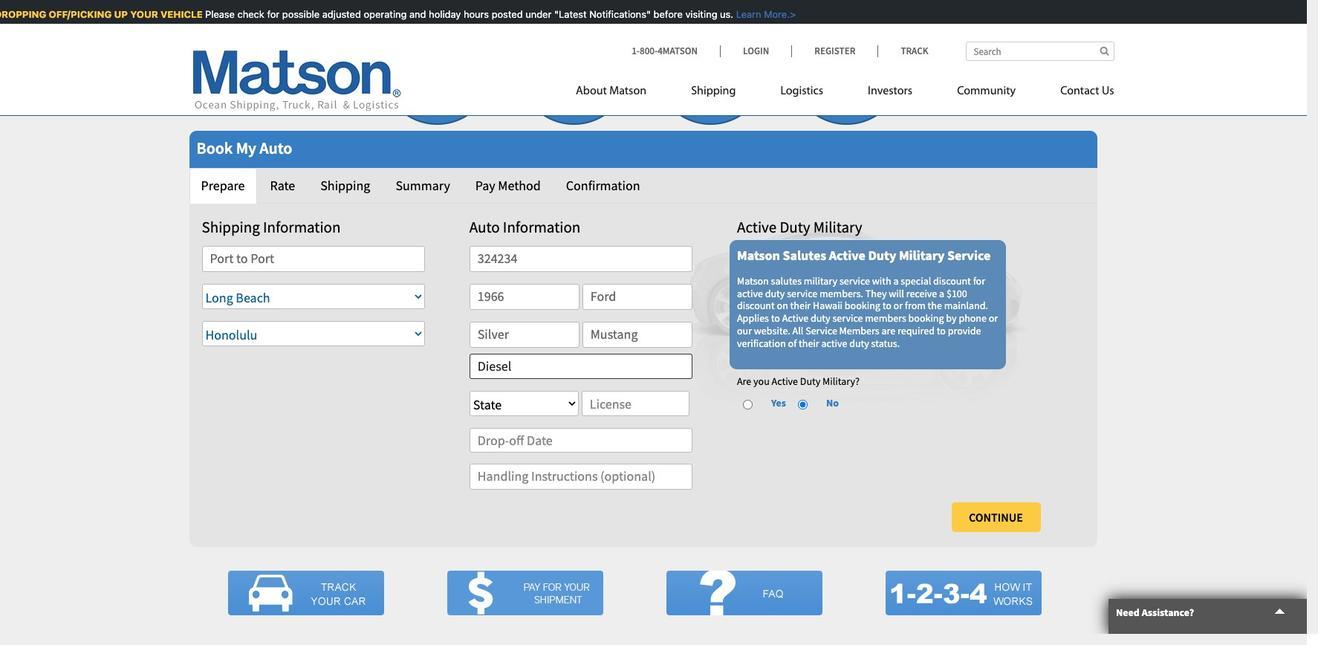 Task type: vqa. For each thing, say whether or not it's contained in the screenshot.
second the * from the top of the page
no



Task type: locate. For each thing, give the bounding box(es) containing it.
confirmation
[[566, 177, 640, 194]]

no
[[827, 396, 839, 410]]

members.
[[820, 287, 864, 300]]

2 vertical spatial shipping
[[202, 217, 260, 237]]

2 vertical spatial duty
[[850, 336, 870, 350]]

login link
[[720, 45, 792, 57]]

active
[[737, 217, 777, 237], [829, 247, 866, 264], [782, 312, 809, 325], [772, 375, 798, 388]]

need assistance?
[[1116, 606, 1195, 619]]

track vehicle image
[[228, 571, 384, 615], [447, 571, 603, 615]]

discount left on
[[737, 299, 775, 312]]

or right phone on the right
[[989, 312, 998, 325]]

duty up no option
[[800, 375, 821, 388]]

service right all
[[806, 324, 838, 337]]

about matson link
[[576, 78, 669, 109]]

duty for are you active duty military?
[[800, 375, 821, 388]]

search image
[[1100, 46, 1109, 56]]

"latest
[[553, 8, 585, 20]]

1 horizontal spatial information
[[503, 217, 581, 237]]

shipping link
[[669, 78, 759, 109], [309, 168, 382, 203]]

shipping right 'rate'
[[321, 177, 370, 194]]

information
[[263, 217, 341, 237], [503, 217, 581, 237]]

contact
[[1061, 85, 1100, 97]]

1 track vehicle image from the left
[[228, 571, 384, 615]]

register
[[815, 45, 856, 57]]

shipping link right rate link
[[309, 168, 382, 203]]

0 vertical spatial duty
[[780, 217, 811, 237]]

matson up the salutes
[[737, 247, 780, 264]]

1 horizontal spatial military
[[899, 247, 945, 264]]

0 vertical spatial matson
[[610, 85, 647, 97]]

notifications"
[[588, 8, 649, 20]]

military
[[814, 217, 863, 237], [899, 247, 945, 264]]

0 horizontal spatial a
[[894, 274, 899, 287]]

0 vertical spatial auto
[[260, 137, 292, 158]]

to right applies
[[771, 312, 780, 325]]

1 vertical spatial shipping
[[321, 177, 370, 194]]

website.
[[754, 324, 791, 337]]

rate
[[270, 177, 295, 194]]

service inside matson salutes military service with a special discount for active duty service members.  they will receive a $100 discount on their hawaii booking to or from the mainland. applies to active duty service members booking by phone or our website. all service members are required to provide verification of their active duty status.
[[806, 324, 838, 337]]

you
[[754, 375, 770, 388]]

applies
[[737, 312, 769, 325]]

Year text field
[[470, 284, 580, 310]]

active up applies
[[737, 287, 763, 300]]

check
[[236, 8, 263, 20]]

None search field
[[966, 42, 1115, 61]]

or left from
[[894, 299, 903, 312]]

prepare link
[[189, 168, 257, 203]]

duty
[[765, 287, 785, 300], [811, 312, 831, 325], [850, 336, 870, 350]]

0 vertical spatial shipping
[[691, 85, 736, 97]]

service
[[840, 274, 870, 287], [787, 287, 818, 300], [833, 312, 863, 325]]

matson salutes military service with a special discount for active duty service members.  they will receive a $100 discount on their hawaii booking to or from the mainland. applies to active duty service members booking by phone or our website. all service members are required to provide verification of their active duty status.
[[737, 274, 998, 350]]

verification
[[737, 336, 786, 350]]

0 horizontal spatial auto
[[260, 137, 292, 158]]

duty up salutes
[[780, 217, 811, 237]]

1 horizontal spatial a
[[940, 287, 945, 300]]

active up the 'military' at right
[[829, 247, 866, 264]]

1 vertical spatial auto
[[470, 217, 500, 237]]

discount
[[934, 274, 971, 287], [737, 299, 775, 312]]

duty right all
[[811, 312, 831, 325]]

receive
[[907, 287, 938, 300]]

shipping for shipping information
[[202, 217, 260, 237]]

investors link
[[846, 78, 935, 109]]

0 horizontal spatial information
[[263, 217, 341, 237]]

1 horizontal spatial for
[[973, 274, 986, 287]]

for
[[265, 8, 278, 20], [973, 274, 986, 287]]

0 horizontal spatial service
[[806, 324, 838, 337]]

mainland.
[[945, 299, 989, 312]]

more.>
[[762, 8, 794, 20]]

0 vertical spatial for
[[265, 8, 278, 20]]

their
[[791, 299, 811, 312], [799, 336, 820, 350]]

members
[[840, 324, 880, 337]]

2 vertical spatial duty
[[800, 375, 821, 388]]

information down method
[[503, 217, 581, 237]]

duty up applies
[[765, 287, 785, 300]]

information for auto information
[[503, 217, 581, 237]]

2 horizontal spatial shipping
[[691, 85, 736, 97]]

1 horizontal spatial booking
[[909, 312, 944, 325]]

pay
[[476, 177, 496, 194]]

0 vertical spatial service
[[948, 247, 991, 264]]

duty for matson salutes active duty military service
[[868, 247, 897, 264]]

auto down pay
[[470, 217, 500, 237]]

active down hawaii
[[822, 336, 848, 350]]

0 horizontal spatial duty
[[765, 287, 785, 300]]

military up special
[[899, 247, 945, 264]]

booking up members
[[845, 299, 881, 312]]

booking
[[845, 299, 881, 312], [909, 312, 944, 325]]

0 horizontal spatial shipping
[[202, 217, 260, 237]]

shipping down "prepare" "link"
[[202, 217, 260, 237]]

2 information from the left
[[503, 217, 581, 237]]

0 vertical spatial military
[[814, 217, 863, 237]]

their right of
[[799, 336, 820, 350]]

service
[[948, 247, 991, 264], [806, 324, 838, 337]]

1 vertical spatial duty
[[868, 247, 897, 264]]

discount up the mainland.
[[934, 274, 971, 287]]

1 vertical spatial their
[[799, 336, 820, 350]]

shipping down 4matson
[[691, 85, 736, 97]]

0 horizontal spatial active
[[737, 287, 763, 300]]

to up are
[[883, 299, 892, 312]]

to left by at the right
[[937, 324, 946, 337]]

for inside matson salutes military service with a special discount for active duty service members.  they will receive a $100 discount on their hawaii booking to or from the mainland. applies to active duty service members booking by phone or our website. all service members are required to provide verification of their active duty status.
[[973, 274, 986, 287]]

1 information from the left
[[263, 217, 341, 237]]

learn
[[735, 8, 760, 20]]

required
[[898, 324, 935, 337]]

1 vertical spatial for
[[973, 274, 986, 287]]

from
[[905, 299, 926, 312]]

2 track vehicle image from the left
[[447, 571, 603, 615]]

salutes
[[783, 247, 827, 264]]

0 horizontal spatial to
[[771, 312, 780, 325]]

1 horizontal spatial auto
[[470, 217, 500, 237]]

under
[[524, 8, 550, 20]]

VIN text field
[[470, 246, 693, 272]]

contact us link
[[1039, 78, 1115, 109]]

their right on
[[791, 299, 811, 312]]

to
[[883, 299, 892, 312], [771, 312, 780, 325], [937, 324, 946, 337]]

and
[[408, 8, 424, 20]]

information down rate link
[[263, 217, 341, 237]]

matson right about
[[610, 85, 647, 97]]

1 vertical spatial shipping link
[[309, 168, 382, 203]]

1 horizontal spatial track vehicle image
[[447, 571, 603, 615]]

top menu navigation
[[576, 78, 1115, 109]]

1 vertical spatial duty
[[811, 312, 831, 325]]

about matson
[[576, 85, 647, 97]]

auto
[[260, 137, 292, 158], [470, 217, 500, 237]]

1 horizontal spatial duty
[[811, 312, 831, 325]]

0 horizontal spatial shipping link
[[309, 168, 382, 203]]

1 horizontal spatial shipping
[[321, 177, 370, 194]]

0 horizontal spatial discount
[[737, 299, 775, 312]]

Fuel Type text field
[[470, 353, 693, 379]]

service up $100
[[948, 247, 991, 264]]

logistics
[[781, 85, 824, 97]]

active up of
[[782, 312, 809, 325]]

4
[[839, 25, 856, 69]]

1 vertical spatial matson
[[737, 247, 780, 264]]

None submit
[[952, 502, 1041, 532]]

will
[[889, 287, 905, 300]]

please check for possible adjusted operating and holiday hours posted under "latest notifications" before visiting us.
[[203, 8, 732, 20]]

1 horizontal spatial shipping link
[[669, 78, 759, 109]]

my
[[236, 137, 256, 158]]

Model text field
[[583, 322, 693, 348]]

shipping link down 4matson
[[669, 78, 759, 109]]

auto right my
[[260, 137, 292, 158]]

a left $100
[[940, 287, 945, 300]]

for right check
[[265, 8, 278, 20]]

track
[[901, 45, 929, 57]]

for right $100
[[973, 274, 986, 287]]

or
[[894, 299, 903, 312], [989, 312, 998, 325]]

None text field
[[202, 246, 425, 272]]

0 vertical spatial their
[[791, 299, 811, 312]]

assistance?
[[1142, 606, 1195, 619]]

military?
[[823, 375, 860, 388]]

1 vertical spatial service
[[806, 324, 838, 337]]

Search search field
[[966, 42, 1115, 61]]

active inside matson salutes military service with a special discount for active duty service members.  they will receive a $100 discount on their hawaii booking to or from the mainland. applies to active duty service members booking by phone or our website. all service members are required to provide verification of their active duty status.
[[782, 312, 809, 325]]

all
[[793, 324, 804, 337]]

2 vertical spatial matson
[[737, 274, 769, 287]]

a right 'with'
[[894, 274, 899, 287]]

matson left the salutes
[[737, 274, 769, 287]]

summary
[[396, 177, 450, 194]]

military up 'matson salutes active duty military service'
[[814, 217, 863, 237]]

duty left status.
[[850, 336, 870, 350]]

0 horizontal spatial track vehicle image
[[228, 571, 384, 615]]

a
[[894, 274, 899, 287], [940, 287, 945, 300]]

matson inside matson salutes military service with a special discount for active duty service members.  they will receive a $100 discount on their hawaii booking to or from the mainland. applies to active duty service members booking by phone or our website. all service members are required to provide verification of their active duty status.
[[737, 274, 769, 287]]

need
[[1116, 606, 1140, 619]]

1 horizontal spatial active
[[822, 336, 848, 350]]

0 vertical spatial discount
[[934, 274, 971, 287]]

active
[[737, 287, 763, 300], [822, 336, 848, 350]]

booking left by at the right
[[909, 312, 944, 325]]

duty up 'with'
[[868, 247, 897, 264]]

information for shipping information
[[263, 217, 341, 237]]



Task type: describe. For each thing, give the bounding box(es) containing it.
track link
[[878, 45, 929, 57]]

active duty military
[[737, 217, 863, 237]]

1 vertical spatial active
[[822, 336, 848, 350]]

1 horizontal spatial discount
[[934, 274, 971, 287]]

Handling Instructions (optional) text field
[[470, 464, 693, 490]]

summary link
[[384, 168, 462, 203]]

0 vertical spatial shipping link
[[669, 78, 759, 109]]

matson for matson salutes active duty military service
[[737, 247, 780, 264]]

operating
[[362, 8, 405, 20]]

prepare
[[201, 177, 245, 194]]

phone
[[959, 312, 987, 325]]

1 vertical spatial military
[[899, 247, 945, 264]]

members
[[865, 312, 907, 325]]

with
[[872, 274, 892, 287]]

contact us
[[1061, 85, 1115, 97]]

logistics link
[[759, 78, 846, 109]]

0 vertical spatial active
[[737, 287, 763, 300]]

holiday
[[427, 8, 459, 20]]

by
[[947, 312, 957, 325]]

possible
[[280, 8, 318, 20]]

are
[[882, 324, 896, 337]]

are
[[737, 375, 752, 388]]

pay                                                 method
[[476, 177, 541, 194]]

of
[[788, 336, 797, 350]]

1 horizontal spatial service
[[948, 247, 991, 264]]

License text field
[[582, 391, 690, 416]]

service up all
[[787, 287, 818, 300]]

please
[[203, 8, 233, 20]]

register link
[[792, 45, 878, 57]]

$100
[[947, 287, 968, 300]]

salutes
[[771, 274, 802, 287]]

status.
[[872, 336, 900, 350]]

1 horizontal spatial to
[[883, 299, 892, 312]]

are you active duty military?
[[737, 375, 860, 388]]

service down members. on the top right
[[833, 312, 863, 325]]

us
[[1102, 85, 1115, 97]]

learn more.> link
[[732, 8, 794, 20]]

preparation
[[546, 85, 603, 98]]

yes
[[772, 396, 786, 410]]

matson for matson salutes military service with a special discount for active duty service members.  they will receive a $100 discount on their hawaii booking to or from the mainland. applies to active duty service members booking by phone or our website. all service members are required to provide verification of their active duty status.
[[737, 274, 769, 287]]

shipping inside top menu "navigation"
[[691, 85, 736, 97]]

1-800-4matson link
[[632, 45, 720, 57]]

before
[[652, 8, 681, 20]]

service down 'matson salutes active duty military service'
[[840, 274, 870, 287]]

0 horizontal spatial for
[[265, 8, 278, 20]]

they
[[866, 287, 887, 300]]

0 horizontal spatial booking
[[845, 299, 881, 312]]

rate link
[[258, 168, 307, 203]]

shipping for leftmost shipping link
[[321, 177, 370, 194]]

military
[[804, 274, 838, 287]]

1 horizontal spatial or
[[989, 312, 998, 325]]

confirmation link
[[554, 168, 652, 203]]

posted
[[490, 8, 521, 20]]

800-
[[640, 45, 658, 57]]

Color text field
[[470, 322, 580, 348]]

0 horizontal spatial military
[[814, 217, 863, 237]]

login
[[743, 45, 770, 57]]

provide
[[948, 324, 981, 337]]

active up the salutes
[[737, 217, 777, 237]]

special
[[901, 274, 932, 287]]

visiting
[[684, 8, 716, 20]]

0 vertical spatial duty
[[765, 287, 785, 300]]

hours
[[462, 8, 487, 20]]

matson inside top menu "navigation"
[[610, 85, 647, 97]]

Drop-off Date text field
[[470, 428, 693, 453]]

blue matson logo with ocean, shipping, truck, rail and logistics written beneath it. image
[[193, 51, 401, 112]]

0 horizontal spatial or
[[894, 299, 903, 312]]

No radio
[[798, 400, 808, 409]]

on
[[777, 299, 789, 312]]

book
[[197, 137, 233, 158]]

1-
[[632, 45, 640, 57]]

hawaii
[[813, 299, 843, 312]]

learn more.>
[[732, 8, 794, 20]]

delivery
[[691, 85, 730, 98]]

matson salutes active duty military service
[[737, 247, 991, 264]]

the
[[928, 299, 942, 312]]

auto information
[[470, 217, 581, 237]]

us.
[[718, 8, 732, 20]]

community
[[957, 85, 1016, 97]]

about
[[576, 85, 607, 97]]

book my auto
[[197, 137, 292, 158]]

our
[[737, 324, 752, 337]]

4matson
[[658, 45, 698, 57]]

active up "yes"
[[772, 375, 798, 388]]

1-800-4matson
[[632, 45, 698, 57]]

community link
[[935, 78, 1039, 109]]

pay                                                 method link
[[464, 168, 553, 203]]

shipping information
[[202, 217, 341, 237]]

Make text field
[[583, 284, 693, 310]]

1 vertical spatial discount
[[737, 299, 775, 312]]

investors
[[868, 85, 913, 97]]

2 horizontal spatial duty
[[850, 336, 870, 350]]

adjusted
[[321, 8, 359, 20]]

2 horizontal spatial to
[[937, 324, 946, 337]]

Yes radio
[[743, 400, 753, 409]]



